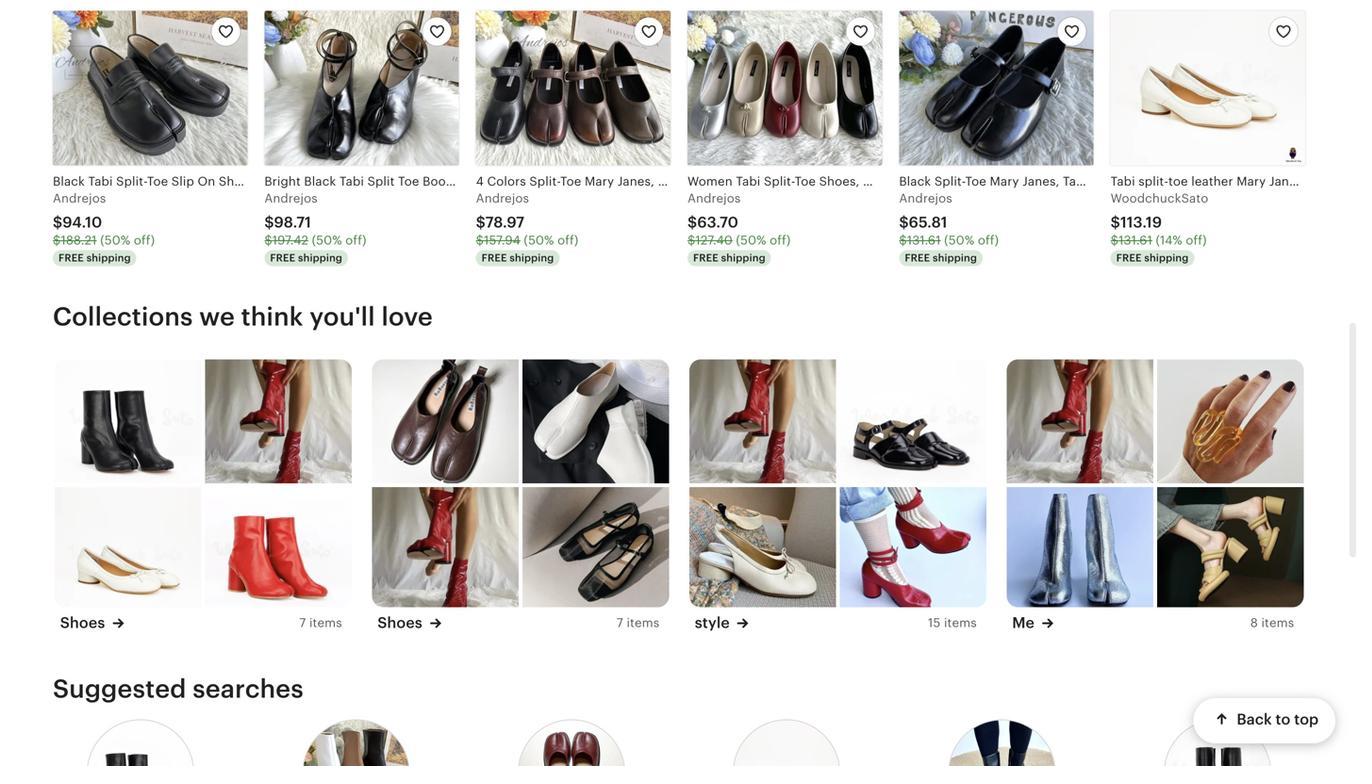 Task type: vqa. For each thing, say whether or not it's contained in the screenshot.
OFF
no



Task type: locate. For each thing, give the bounding box(es) containing it.
tabi split-toe leather sandals 35-46 image
[[840, 360, 987, 484]]

65.81
[[909, 214, 948, 231]]

0 horizontal spatial shoes
[[60, 615, 105, 632]]

(50% inside andrejos $ 94.10 $ 188.21 (50% off) free shipping
[[100, 233, 131, 247]]

8 cm tabi heeled boots,tabi ankle boots, tabi split-toe leather boots, women's 8 cm heel split-toe boots. image for silver crack split-toe boots, 8 cm women's  split-toe boots. eu 35 - 42 image
[[1007, 360, 1154, 484]]

off) inside andrejos $ 78.97 $ 157.94 (50% off) free shipping
[[558, 233, 579, 247]]

andrejos for 65.81
[[899, 192, 953, 206]]

2 shipping from the left
[[298, 252, 343, 264]]

7
[[299, 616, 306, 631], [617, 616, 623, 631]]

items for the 8 cm heel cowhide leather,  heels sandals  , cowhide leather  pumps , women's  heels sandals. image
[[1262, 616, 1295, 631]]

free down 113.19
[[1117, 252, 1142, 264]]

6 shipping from the left
[[1145, 252, 1189, 264]]

tabi split-toe leather mary jane flats 35-48 woodchucksato $ 113.19 $ 131.61 (14% off) free shipping
[[1111, 174, 1359, 264]]

free for 98.71
[[270, 252, 296, 264]]

7 for black mesh flat mary janes with square closed toe and leather insole, fishnet ballet shoes, transparent women mary jane shoes image
[[617, 616, 623, 631]]

197.42
[[272, 233, 309, 247]]

1 (50% from the left
[[100, 233, 131, 247]]

1 7 from the left
[[299, 616, 306, 631]]

131.61 down 113.19
[[1119, 233, 1153, 247]]

items for tabi split-toe  mary jane flats, split toe mule slippers, women pu tabi shoes  sandal split toe image on the right of page
[[944, 616, 977, 631]]

andrejos up 94.10
[[53, 192, 106, 206]]

women eco friendly split toe tabi ballet flats | vintage foldable tabis ballet flats | retro brown white black tabi flats image
[[372, 360, 519, 484]]

shoes
[[60, 615, 105, 632], [378, 615, 423, 632]]

2 andrejos from the left
[[264, 192, 318, 206]]

items left style at the right bottom of page
[[627, 616, 660, 631]]

free inside andrejos $ 98.71 $ 197.42 (50% off) free shipping
[[270, 252, 296, 264]]

3 shipping from the left
[[510, 252, 554, 264]]

1 shoes from the left
[[60, 615, 105, 632]]

we
[[199, 302, 235, 332]]

suggested
[[53, 675, 186, 704]]

131.61 inside tabi split-toe leather mary jane flats 35-48 woodchucksato $ 113.19 $ 131.61 (14% off) free shipping
[[1119, 233, 1153, 247]]

0 horizontal spatial 7
[[299, 616, 306, 631]]

35-
[[1329, 174, 1348, 189]]

3 andrejos from the left
[[476, 192, 529, 206]]

andrejos inside andrejos $ 78.97 $ 157.94 (50% off) free shipping
[[476, 192, 529, 206]]

andrejos $ 94.10 $ 188.21 (50% off) free shipping
[[53, 192, 155, 264]]

virgo ring, astrology ring, statement ring, statement jewelry, lucite ring, zodiac ring, acrylic ring, gift ring image
[[1157, 360, 1304, 484]]

8 cm tabi heeled boots,tabi ankle boots, tabi split-toe leather boots, women's 8 cm heel split-toe boots. image
[[205, 360, 352, 484], [689, 360, 836, 484], [1007, 360, 1154, 484], [372, 488, 519, 612]]

tabi split-toe leather sandals, tabi slingback strap sandals, tabi slingback ballet shoes image
[[689, 488, 836, 612]]

5 (50% from the left
[[945, 233, 975, 247]]

2 off) from the left
[[346, 233, 367, 247]]

(50% for 78.97
[[524, 233, 554, 247]]

1 horizontal spatial 131.61
[[1119, 233, 1153, 247]]

7 for tabi split toe men's women's 8cm heel leather red boots eu35-47 image
[[299, 616, 306, 631]]

4 off) from the left
[[770, 233, 791, 247]]

free for 65.81
[[905, 252, 930, 264]]

searches
[[193, 675, 304, 704]]

1 horizontal spatial 7 items
[[617, 616, 660, 631]]

free inside andrejos $ 63.70 $ 127.40 (50% off) free shipping
[[693, 252, 719, 264]]

4 andrejos from the left
[[688, 192, 741, 206]]

2 free from the left
[[270, 252, 296, 264]]

(50% right 157.94
[[524, 233, 554, 247]]

andrejos
[[53, 192, 106, 206], [264, 192, 318, 206], [476, 192, 529, 206], [688, 192, 741, 206], [899, 192, 953, 206]]

split-
[[1139, 174, 1169, 189]]

0 horizontal spatial 7 items
[[299, 616, 342, 631]]

7 items
[[299, 616, 342, 631], [617, 616, 660, 631]]

back to top
[[1237, 712, 1319, 729]]

(50%
[[100, 233, 131, 247], [312, 233, 342, 247], [524, 233, 554, 247], [736, 233, 767, 247], [945, 233, 975, 247]]

tabi split-toe leather mary jane flats 35-48 image
[[1111, 11, 1306, 165], [54, 488, 201, 612]]

free inside andrejos $ 78.97 $ 157.94 (50% off) free shipping
[[482, 252, 507, 264]]

off) inside andrejos $ 94.10 $ 188.21 (50% off) free shipping
[[134, 233, 155, 247]]

(50% for 98.71
[[312, 233, 342, 247]]

love
[[382, 302, 433, 332]]

5 shipping from the left
[[933, 252, 977, 264]]

items right 8
[[1262, 616, 1295, 631]]

shipping inside andrejos $ 94.10 $ 188.21 (50% off) free shipping
[[86, 252, 131, 264]]

(50% right 197.42
[[312, 233, 342, 247]]

0 horizontal spatial tabi split-toe leather mary jane flats 35-48 image
[[54, 488, 201, 612]]

free for 63.70
[[693, 252, 719, 264]]

shipping for 98.71
[[298, 252, 343, 264]]

157.94
[[484, 233, 521, 247]]

shipping down 65.81
[[933, 252, 977, 264]]

items down tabi split toe men's women's 8cm heel leather red boots eu35-47 image
[[309, 616, 342, 631]]

mary
[[1237, 174, 1266, 189]]

1 horizontal spatial tabi split-toe leather mary jane flats 35-48 image
[[1111, 11, 1306, 165]]

andrejos inside andrejos $ 94.10 $ 188.21 (50% off) free shipping
[[53, 192, 106, 206]]

free down 188.21
[[58, 252, 84, 264]]

shipping down 127.40
[[721, 252, 766, 264]]

black split-toe mary janes, tabi split-toe shoes, women tabi ballet shoes sandal split toe, split toe mule slippers, women tabi flats shoes image
[[899, 11, 1094, 165]]

3 off) from the left
[[558, 233, 579, 247]]

2 131.61 from the left
[[1119, 233, 1153, 247]]

items for black mesh flat mary janes with square closed toe and leather insole, fishnet ballet shoes, transparent women mary jane shoes image
[[627, 616, 660, 631]]

(50% down 65.81
[[945, 233, 975, 247]]

131.61
[[907, 233, 941, 247], [1119, 233, 1153, 247]]

shipping down 188.21
[[86, 252, 131, 264]]

free down 157.94
[[482, 252, 507, 264]]

1 horizontal spatial shoes
[[378, 615, 423, 632]]

shipping inside andrejos $ 65.81 $ 131.61 (50% off) free shipping
[[933, 252, 977, 264]]

8 cm heel cowhide leather,  heels sandals  , cowhide leather  pumps , women's  heels sandals. image
[[1157, 488, 1304, 612]]

off) inside andrejos $ 63.70 $ 127.40 (50% off) free shipping
[[770, 233, 791, 247]]

andrejos inside andrejos $ 98.71 $ 197.42 (50% off) free shipping
[[264, 192, 318, 206]]

2 items from the left
[[627, 616, 660, 631]]

113.19
[[1121, 214, 1162, 231]]

5 andrejos from the left
[[899, 192, 953, 206]]

to
[[1276, 712, 1291, 729]]

2 (50% from the left
[[312, 233, 342, 247]]

1 horizontal spatial 7
[[617, 616, 623, 631]]

shipping
[[86, 252, 131, 264], [298, 252, 343, 264], [510, 252, 554, 264], [721, 252, 766, 264], [933, 252, 977, 264], [1145, 252, 1189, 264]]

suggested searches
[[53, 675, 304, 704]]

tabi split toe men's women's 8cm heel leather boots eu35-47 image
[[54, 360, 201, 484]]

shoes for black mesh flat mary janes with square closed toe and leather insole, fishnet ballet shoes, transparent women mary jane shoes image
[[378, 615, 423, 632]]

andrejos up 65.81
[[899, 192, 953, 206]]

2 7 from the left
[[617, 616, 623, 631]]

5 free from the left
[[905, 252, 930, 264]]

free down 127.40
[[693, 252, 719, 264]]

0 vertical spatial tabi split-toe leather mary jane flats 35-48 image
[[1111, 11, 1306, 165]]

4 (50% from the left
[[736, 233, 767, 247]]

women tabi split-toe shoes, women tabi ballet shoes sandal split toe, split toe mule slippers, split-toe mary janes, women tabi flats shoes image
[[688, 11, 882, 165]]

free for 78.97
[[482, 252, 507, 264]]

shipping inside andrejos $ 63.70 $ 127.40 (50% off) free shipping
[[721, 252, 766, 264]]

andrejos inside andrejos $ 63.70 $ 127.40 (50% off) free shipping
[[688, 192, 741, 206]]

(50% right 127.40
[[736, 233, 767, 247]]

7 down black mesh flat mary janes with square closed toe and leather insole, fishnet ballet shoes, transparent women mary jane shoes image
[[617, 616, 623, 631]]

free down 197.42
[[270, 252, 296, 264]]

(50% inside andrejos $ 78.97 $ 157.94 (50% off) free shipping
[[524, 233, 554, 247]]

1 andrejos from the left
[[53, 192, 106, 206]]

4 shipping from the left
[[721, 252, 766, 264]]

shipping inside andrejos $ 78.97 $ 157.94 (50% off) free shipping
[[510, 252, 554, 264]]

131.61 down 65.81
[[907, 233, 941, 247]]

7 items left style at the right bottom of page
[[617, 616, 660, 631]]

98.71
[[274, 214, 311, 231]]

toe
[[1169, 174, 1188, 189]]

(50% inside andrejos $ 65.81 $ 131.61 (50% off) free shipping
[[945, 233, 975, 247]]

$
[[53, 214, 62, 231], [264, 214, 274, 231], [476, 214, 486, 231], [688, 214, 697, 231], [899, 214, 909, 231], [1111, 214, 1121, 231], [53, 233, 61, 247], [264, 233, 272, 247], [476, 233, 484, 247], [688, 233, 696, 247], [899, 233, 907, 247], [1111, 233, 1119, 247]]

silver crack split-toe boots, 8 cm women's  split-toe boots. eu 35 - 42 image
[[1007, 488, 1154, 612]]

4 items from the left
[[1262, 616, 1295, 631]]

3 free from the left
[[482, 252, 507, 264]]

1 vertical spatial tabi split-toe leather mary jane flats 35-48 image
[[54, 488, 201, 612]]

3 (50% from the left
[[524, 233, 554, 247]]

7 items down tabi split toe men's women's 8cm heel leather red boots eu35-47 image
[[299, 616, 342, 631]]

items right 15
[[944, 616, 977, 631]]

0 horizontal spatial 131.61
[[907, 233, 941, 247]]

free down 65.81
[[905, 252, 930, 264]]

free inside andrejos $ 65.81 $ 131.61 (50% off) free shipping
[[905, 252, 930, 264]]

free inside andrejos $ 94.10 $ 188.21 (50% off) free shipping
[[58, 252, 84, 264]]

andrejos up the 78.97
[[476, 192, 529, 206]]

leather
[[1192, 174, 1234, 189]]

off) inside tabi split-toe leather mary jane flats 35-48 woodchucksato $ 113.19 $ 131.61 (14% off) free shipping
[[1186, 233, 1207, 247]]

jane
[[1270, 174, 1297, 189]]

2 7 items from the left
[[617, 616, 660, 631]]

3 items from the left
[[944, 616, 977, 631]]

andrejos up the 98.71 at the top
[[264, 192, 318, 206]]

items
[[309, 616, 342, 631], [627, 616, 660, 631], [944, 616, 977, 631], [1262, 616, 1295, 631]]

flats
[[1300, 174, 1326, 189]]

(50% inside andrejos $ 63.70 $ 127.40 (50% off) free shipping
[[736, 233, 767, 247]]

6 free from the left
[[1117, 252, 1142, 264]]

andrejos $ 78.97 $ 157.94 (50% off) free shipping
[[476, 192, 579, 264]]

off) inside andrejos $ 65.81 $ 131.61 (50% off) free shipping
[[978, 233, 999, 247]]

7 down tabi split toe men's women's 8cm heel leather red boots eu35-47 image
[[299, 616, 306, 631]]

(50% right 188.21
[[100, 233, 131, 247]]

shipping down 197.42
[[298, 252, 343, 264]]

1 7 items from the left
[[299, 616, 342, 631]]

items for tabi split toe men's women's 8cm heel leather red boots eu35-47 image
[[309, 616, 342, 631]]

style
[[695, 615, 730, 632]]

andrejos for 98.71
[[264, 192, 318, 206]]

94.10
[[62, 214, 102, 231]]

off) inside andrejos $ 98.71 $ 197.42 (50% off) free shipping
[[346, 233, 367, 247]]

andrejos for 78.97
[[476, 192, 529, 206]]

6 off) from the left
[[1186, 233, 1207, 247]]

off) for 78.97
[[558, 233, 579, 247]]

1 items from the left
[[309, 616, 342, 631]]

1 off) from the left
[[134, 233, 155, 247]]

shipping inside andrejos $ 98.71 $ 197.42 (50% off) free shipping
[[298, 252, 343, 264]]

1 131.61 from the left
[[907, 233, 941, 247]]

(50% for 65.81
[[945, 233, 975, 247]]

1 free from the left
[[58, 252, 84, 264]]

7 items for tabi split toe men's women's 8cm heel leather red boots eu35-47 image
[[299, 616, 342, 631]]

(50% inside andrejos $ 98.71 $ 197.42 (50% off) free shipping
[[312, 233, 342, 247]]

5 off) from the left
[[978, 233, 999, 247]]

shipping down (14% on the top of the page
[[1145, 252, 1189, 264]]

2 shoes from the left
[[378, 615, 423, 632]]

4 free from the left
[[693, 252, 719, 264]]

tabi
[[1111, 174, 1136, 189]]

1 shipping from the left
[[86, 252, 131, 264]]

free
[[58, 252, 84, 264], [270, 252, 296, 264], [482, 252, 507, 264], [693, 252, 719, 264], [905, 252, 930, 264], [1117, 252, 1142, 264]]

shipping down 157.94
[[510, 252, 554, 264]]

andrejos inside andrejos $ 65.81 $ 131.61 (50% off) free shipping
[[899, 192, 953, 206]]

andrejos up 63.70
[[688, 192, 741, 206]]

off)
[[134, 233, 155, 247], [346, 233, 367, 247], [558, 233, 579, 247], [770, 233, 791, 247], [978, 233, 999, 247], [1186, 233, 1207, 247]]

top
[[1294, 712, 1319, 729]]



Task type: describe. For each thing, give the bounding box(es) containing it.
4 colors split-toe mary janes, tabi split-toe shoes, women tabi ballet shoes sandal split toe, split toe mule slippers, tabi flats shoes image
[[476, 11, 671, 165]]

188.21
[[61, 233, 97, 247]]

2023 new design air tabi loafers leather shoes, tabi split toe , men's women's  leather tabi   size eu 35-44 image
[[522, 360, 669, 484]]

collections
[[53, 302, 193, 332]]

131.61 inside andrejos $ 65.81 $ 131.61 (50% off) free shipping
[[907, 233, 941, 247]]

think
[[241, 302, 303, 332]]

48
[[1348, 174, 1359, 189]]

andrejos $ 65.81 $ 131.61 (50% off) free shipping
[[899, 192, 999, 264]]

(14%
[[1156, 233, 1183, 247]]

free for 94.10
[[58, 252, 84, 264]]

63.70
[[697, 214, 739, 231]]

7 items for black mesh flat mary janes with square closed toe and leather insole, fishnet ballet shoes, transparent women mary jane shoes image
[[617, 616, 660, 631]]

woodchucksato
[[1111, 192, 1209, 206]]

shipping for 63.70
[[721, 252, 766, 264]]

off) for 65.81
[[978, 233, 999, 247]]

back
[[1237, 712, 1272, 729]]

black mesh flat mary janes with square closed toe and leather insole, fishnet ballet shoes, transparent women mary jane shoes image
[[522, 488, 669, 612]]

tabi split toe men's women's 8cm heel leather red boots eu35-47 image
[[205, 488, 352, 612]]

8
[[1251, 616, 1258, 631]]

shipping for 94.10
[[86, 252, 131, 264]]

back to top button
[[1194, 699, 1336, 744]]

78.97
[[486, 214, 525, 231]]

andrejos for 63.70
[[688, 192, 741, 206]]

andrejos for 94.10
[[53, 192, 106, 206]]

collections we think you'll love
[[53, 302, 433, 332]]

free inside tabi split-toe leather mary jane flats 35-48 woodchucksato $ 113.19 $ 131.61 (14% off) free shipping
[[1117, 252, 1142, 264]]

shoes for tabi split toe men's women's 8cm heel leather red boots eu35-47 image
[[60, 615, 105, 632]]

me
[[1013, 615, 1035, 632]]

you'll
[[310, 302, 375, 332]]

off) for 63.70
[[770, 233, 791, 247]]

off) for 98.71
[[346, 233, 367, 247]]

8 cm tabi heeled boots,tabi ankle boots, tabi split-toe leather boots, women's 8 cm heel split-toe boots. image for tabi split toe men's women's 8cm heel leather red boots eu35-47 image
[[205, 360, 352, 484]]

off) for 94.10
[[134, 233, 155, 247]]

black tabi split-toe slip on shoes, 3.5 cm heel tabi split-toe shoes, fashion split-toe slip on shoes, women's casual leather footwear image
[[53, 11, 247, 165]]

tabi split-toe  mary jane flats, split toe mule slippers, women pu tabi shoes  sandal split toe image
[[840, 488, 987, 612]]

andrejos $ 63.70 $ 127.40 (50% off) free shipping
[[688, 192, 791, 264]]

shipping inside tabi split-toe leather mary jane flats 35-48 woodchucksato $ 113.19 $ 131.61 (14% off) free shipping
[[1145, 252, 1189, 264]]

andrejos $ 98.71 $ 197.42 (50% off) free shipping
[[264, 192, 367, 264]]

(50% for 63.70
[[736, 233, 767, 247]]

bright black tabi split toe boots, 80 mm chunky round heels tabi split toe boots, women's leather tabi split toe boots, platform ankle boots image
[[264, 11, 459, 165]]

15 items
[[928, 616, 977, 631]]

8 cm tabi heeled boots,tabi ankle boots, tabi split-toe leather boots, women's 8 cm heel split-toe boots. image for "tabi split-toe leather sandals, tabi slingback strap sandals, tabi slingback ballet shoes" image
[[689, 360, 836, 484]]

15
[[928, 616, 941, 631]]

127.40
[[696, 233, 733, 247]]

8 items
[[1251, 616, 1295, 631]]

shipping for 78.97
[[510, 252, 554, 264]]

shipping for 65.81
[[933, 252, 977, 264]]

(50% for 94.10
[[100, 233, 131, 247]]



